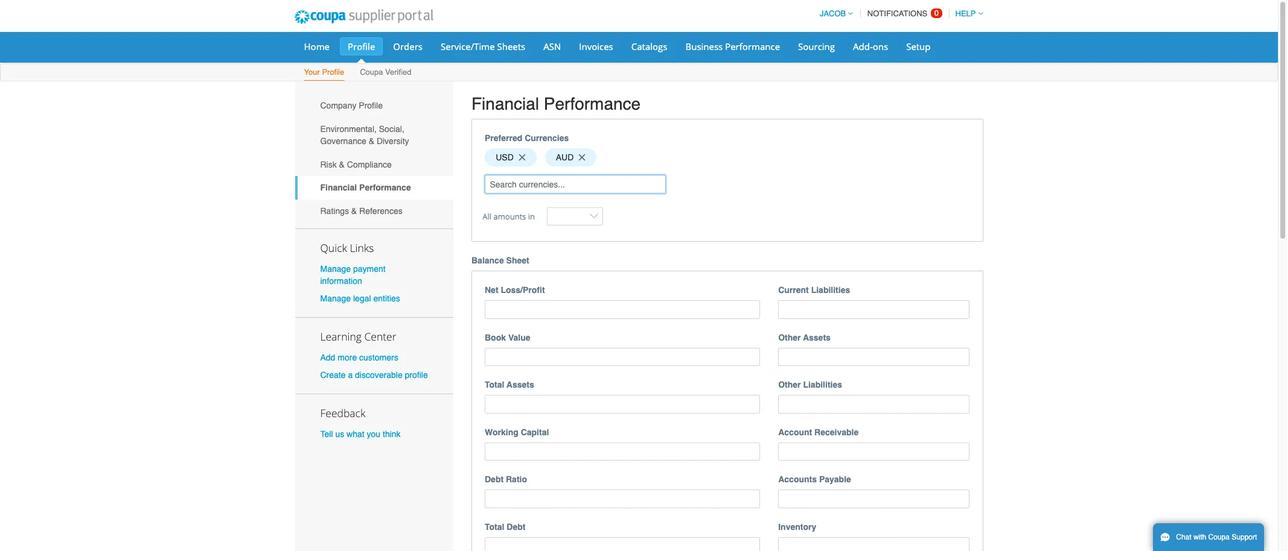 Task type: locate. For each thing, give the bounding box(es) containing it.
1 horizontal spatial &
[[351, 206, 357, 216]]

Net Loss/Profit text field
[[485, 301, 760, 319]]

accounts payable
[[779, 475, 851, 485]]

Working Capital text field
[[485, 443, 760, 462]]

financial performance up currencies
[[472, 94, 641, 114]]

service/time sheets link
[[433, 37, 533, 56]]

1 vertical spatial liabilities
[[803, 381, 842, 390]]

performance up currencies
[[544, 94, 641, 114]]

what
[[347, 430, 365, 440]]

& inside "link"
[[351, 206, 357, 216]]

manage down the information
[[320, 294, 351, 304]]

profile for your profile
[[322, 68, 344, 77]]

social,
[[379, 124, 404, 134]]

Debt Ratio text field
[[485, 491, 760, 509]]

payment
[[353, 264, 386, 274]]

total
[[485, 381, 504, 390], [485, 523, 504, 533]]

0 vertical spatial other
[[779, 333, 801, 343]]

& for compliance
[[339, 160, 345, 169]]

profile
[[348, 40, 375, 53], [322, 68, 344, 77], [359, 101, 383, 111]]

profile down coupa supplier portal image
[[348, 40, 375, 53]]

financial performance down 'compliance'
[[320, 183, 411, 193]]

entities
[[373, 294, 400, 304]]

setup
[[907, 40, 931, 53]]

ratings & references link
[[295, 200, 454, 223]]

Other Liabilities text field
[[779, 396, 970, 414]]

other down current
[[779, 333, 801, 343]]

debt down the ratio
[[507, 523, 526, 533]]

manage payment information
[[320, 264, 386, 286]]

profile for company profile
[[359, 101, 383, 111]]

assets down current liabilities
[[803, 333, 831, 343]]

other
[[779, 333, 801, 343], [779, 381, 801, 390]]

financial up the preferred
[[472, 94, 539, 114]]

ratio
[[506, 475, 527, 485]]

create
[[320, 371, 346, 381]]

create a discoverable profile link
[[320, 371, 428, 381]]

financial inside financial performance link
[[320, 183, 357, 193]]

total down debt ratio
[[485, 523, 504, 533]]

2 vertical spatial profile
[[359, 101, 383, 111]]

coupa left verified
[[360, 68, 383, 77]]

legal
[[353, 294, 371, 304]]

profile up the environmental, social, governance & diversity 'link'
[[359, 101, 383, 111]]

catalogs
[[632, 40, 668, 53]]

0 horizontal spatial financial performance
[[320, 183, 411, 193]]

working capital
[[485, 428, 549, 438]]

0 vertical spatial &
[[369, 136, 374, 146]]

1 vertical spatial total
[[485, 523, 504, 533]]

manage inside manage payment information
[[320, 264, 351, 274]]

1 total from the top
[[485, 381, 504, 390]]

1 horizontal spatial coupa
[[1209, 534, 1230, 542]]

performance right business
[[725, 40, 780, 53]]

1 vertical spatial assets
[[507, 381, 534, 390]]

1 vertical spatial other
[[779, 381, 801, 390]]

1 horizontal spatial performance
[[544, 94, 641, 114]]

feedback
[[320, 407, 366, 421]]

Book Value text field
[[485, 348, 760, 367]]

manage
[[320, 264, 351, 274], [320, 294, 351, 304]]

1 vertical spatial profile
[[322, 68, 344, 77]]

0 vertical spatial coupa
[[360, 68, 383, 77]]

0 vertical spatial debt
[[485, 475, 504, 485]]

2 vertical spatial performance
[[359, 183, 411, 193]]

0 vertical spatial profile
[[348, 40, 375, 53]]

notifications 0
[[868, 8, 939, 18]]

add
[[320, 353, 335, 363]]

current liabilities
[[779, 286, 850, 296]]

1 vertical spatial coupa
[[1209, 534, 1230, 542]]

& right risk
[[339, 160, 345, 169]]

2 other from the top
[[779, 381, 801, 390]]

0 vertical spatial financial
[[472, 94, 539, 114]]

1 vertical spatial manage
[[320, 294, 351, 304]]

debt left the ratio
[[485, 475, 504, 485]]

value
[[508, 333, 530, 343]]

jacob link
[[815, 9, 853, 18]]

account receivable
[[779, 428, 859, 438]]

0 vertical spatial performance
[[725, 40, 780, 53]]

Inventory text field
[[779, 538, 970, 552]]

2 total from the top
[[485, 523, 504, 533]]

liabilities up the account receivable
[[803, 381, 842, 390]]

1 horizontal spatial debt
[[507, 523, 526, 533]]

Account Receivable text field
[[779, 443, 970, 462]]

liabilities for other liabilities
[[803, 381, 842, 390]]

navigation
[[815, 2, 983, 25]]

performance up references
[[359, 183, 411, 193]]

think
[[383, 430, 401, 440]]

0 vertical spatial assets
[[803, 333, 831, 343]]

navigation containing notifications 0
[[815, 2, 983, 25]]

a
[[348, 371, 353, 381]]

invoices
[[579, 40, 613, 53]]

asn link
[[536, 37, 569, 56]]

0 horizontal spatial financial
[[320, 183, 357, 193]]

other for other liabilities
[[779, 381, 801, 390]]

preferred currencies
[[485, 133, 569, 143]]

0 vertical spatial financial performance
[[472, 94, 641, 114]]

0 vertical spatial total
[[485, 381, 504, 390]]

us
[[335, 430, 344, 440]]

performance
[[725, 40, 780, 53], [544, 94, 641, 114], [359, 183, 411, 193]]

environmental,
[[320, 124, 377, 134]]

financial performance
[[472, 94, 641, 114], [320, 183, 411, 193]]

debt
[[485, 475, 504, 485], [507, 523, 526, 533]]

working
[[485, 428, 519, 438]]

chat with coupa support button
[[1153, 524, 1265, 552]]

setup link
[[899, 37, 939, 56]]

1 manage from the top
[[320, 264, 351, 274]]

manage up the information
[[320, 264, 351, 274]]

assets down "value"
[[507, 381, 534, 390]]

asn
[[544, 40, 561, 53]]

1 vertical spatial &
[[339, 160, 345, 169]]

customers
[[359, 353, 398, 363]]

total down book
[[485, 381, 504, 390]]

2 horizontal spatial performance
[[725, 40, 780, 53]]

1 other from the top
[[779, 333, 801, 343]]

other up account
[[779, 381, 801, 390]]

ons
[[873, 40, 888, 53]]

0 horizontal spatial assets
[[507, 381, 534, 390]]

& left diversity
[[369, 136, 374, 146]]

coupa right with
[[1209, 534, 1230, 542]]

manage legal entities
[[320, 294, 400, 304]]

&
[[369, 136, 374, 146], [339, 160, 345, 169], [351, 206, 357, 216]]

liabilities right current
[[811, 286, 850, 296]]

1 vertical spatial financial
[[320, 183, 357, 193]]

financial
[[472, 94, 539, 114], [320, 183, 357, 193]]

profile link
[[340, 37, 383, 56]]

0 horizontal spatial performance
[[359, 183, 411, 193]]

performance for financial performance link
[[359, 183, 411, 193]]

0 vertical spatial manage
[[320, 264, 351, 274]]

current
[[779, 286, 809, 296]]

1 horizontal spatial financial performance
[[472, 94, 641, 114]]

Accounts Payable text field
[[779, 491, 970, 509]]

financial up ratings
[[320, 183, 357, 193]]

0 horizontal spatial &
[[339, 160, 345, 169]]

total debt
[[485, 523, 526, 533]]

sheets
[[497, 40, 526, 53]]

& right ratings
[[351, 206, 357, 216]]

orders link
[[385, 37, 431, 56]]

2 vertical spatial &
[[351, 206, 357, 216]]

2 manage from the top
[[320, 294, 351, 304]]

profile right your
[[322, 68, 344, 77]]

risk & compliance link
[[295, 153, 454, 176]]

usd option
[[485, 148, 537, 167]]

coupa
[[360, 68, 383, 77], [1209, 534, 1230, 542]]

invoices link
[[571, 37, 621, 56]]

help
[[956, 9, 976, 18]]

chat with coupa support
[[1177, 534, 1257, 542]]

capital
[[521, 428, 549, 438]]

0 vertical spatial liabilities
[[811, 286, 850, 296]]

add-ons
[[853, 40, 888, 53]]

2 horizontal spatial &
[[369, 136, 374, 146]]

receivable
[[815, 428, 859, 438]]

assets for total assets
[[507, 381, 534, 390]]

1 horizontal spatial assets
[[803, 333, 831, 343]]



Task type: vqa. For each thing, say whether or not it's contained in the screenshot.
the Help link on the right top of page
yes



Task type: describe. For each thing, give the bounding box(es) containing it.
total assets
[[485, 381, 534, 390]]

0 horizontal spatial debt
[[485, 475, 504, 485]]

your profile link
[[303, 65, 345, 81]]

company profile
[[320, 101, 383, 111]]

catalogs link
[[624, 37, 675, 56]]

manage for manage payment information
[[320, 264, 351, 274]]

0
[[935, 8, 939, 18]]

liabilities for current liabilities
[[811, 286, 850, 296]]

account
[[779, 428, 812, 438]]

Other Assets text field
[[779, 348, 970, 367]]

quick
[[320, 241, 347, 255]]

all amounts in
[[483, 211, 535, 222]]

support
[[1232, 534, 1257, 542]]

sourcing
[[798, 40, 835, 53]]

ratings
[[320, 206, 349, 216]]

help link
[[950, 9, 983, 18]]

business performance link
[[678, 37, 788, 56]]

company profile link
[[295, 94, 454, 118]]

selected list box
[[481, 145, 974, 170]]

Total Assets text field
[[485, 396, 760, 414]]

tell us what you think button
[[320, 429, 401, 441]]

Total Debt text field
[[485, 538, 760, 552]]

payable
[[819, 475, 851, 485]]

0 horizontal spatial coupa
[[360, 68, 383, 77]]

create a discoverable profile
[[320, 371, 428, 381]]

quick links
[[320, 241, 374, 255]]

assets for other assets
[[803, 333, 831, 343]]

coupa supplier portal image
[[286, 2, 442, 32]]

Search currencies... field
[[485, 175, 666, 194]]

more
[[338, 353, 357, 363]]

business
[[686, 40, 723, 53]]

accounts
[[779, 475, 817, 485]]

in
[[528, 211, 535, 222]]

home
[[304, 40, 330, 53]]

& inside environmental, social, governance & diversity
[[369, 136, 374, 146]]

your
[[304, 68, 320, 77]]

profile
[[405, 371, 428, 381]]

jacob
[[820, 9, 846, 18]]

total for total assets
[[485, 381, 504, 390]]

learning
[[320, 330, 362, 344]]

business performance
[[686, 40, 780, 53]]

1 vertical spatial performance
[[544, 94, 641, 114]]

service/time
[[441, 40, 495, 53]]

aud option
[[545, 148, 597, 167]]

1 vertical spatial debt
[[507, 523, 526, 533]]

learning center
[[320, 330, 396, 344]]

other liabilities
[[779, 381, 842, 390]]

debt ratio
[[485, 475, 527, 485]]

sheet
[[506, 256, 529, 266]]

orders
[[393, 40, 423, 53]]

manage for manage legal entities
[[320, 294, 351, 304]]

1 vertical spatial financial performance
[[320, 183, 411, 193]]

sourcing link
[[791, 37, 843, 56]]

manage payment information link
[[320, 264, 386, 286]]

amounts
[[494, 211, 526, 222]]

book
[[485, 333, 506, 343]]

book value
[[485, 333, 530, 343]]

risk & compliance
[[320, 160, 392, 169]]

references
[[359, 206, 403, 216]]

balance
[[472, 256, 504, 266]]

notifications
[[868, 9, 928, 18]]

compliance
[[347, 160, 392, 169]]

financial performance link
[[295, 176, 454, 200]]

aud
[[556, 153, 574, 162]]

coupa verified
[[360, 68, 411, 77]]

your profile
[[304, 68, 344, 77]]

other assets
[[779, 333, 831, 343]]

Current Liabilities text field
[[779, 301, 970, 319]]

risk
[[320, 160, 337, 169]]

add-ons link
[[845, 37, 896, 56]]

with
[[1194, 534, 1207, 542]]

links
[[350, 241, 374, 255]]

all
[[483, 211, 492, 222]]

& for references
[[351, 206, 357, 216]]

manage legal entities link
[[320, 294, 400, 304]]

environmental, social, governance & diversity
[[320, 124, 409, 146]]

net loss/profit
[[485, 286, 545, 296]]

performance for business performance link
[[725, 40, 780, 53]]

balance sheet
[[472, 256, 529, 266]]

home link
[[296, 37, 338, 56]]

other for other assets
[[779, 333, 801, 343]]

1 horizontal spatial financial
[[472, 94, 539, 114]]

usd
[[496, 153, 514, 162]]

tell us what you think
[[320, 430, 401, 440]]

center
[[364, 330, 396, 344]]

diversity
[[377, 136, 409, 146]]

coupa inside button
[[1209, 534, 1230, 542]]

add more customers
[[320, 353, 398, 363]]

you
[[367, 430, 381, 440]]

company
[[320, 101, 357, 111]]

total for total debt
[[485, 523, 504, 533]]

service/time sheets
[[441, 40, 526, 53]]

add more customers link
[[320, 353, 398, 363]]

preferred
[[485, 133, 523, 143]]

inventory
[[779, 523, 817, 533]]



